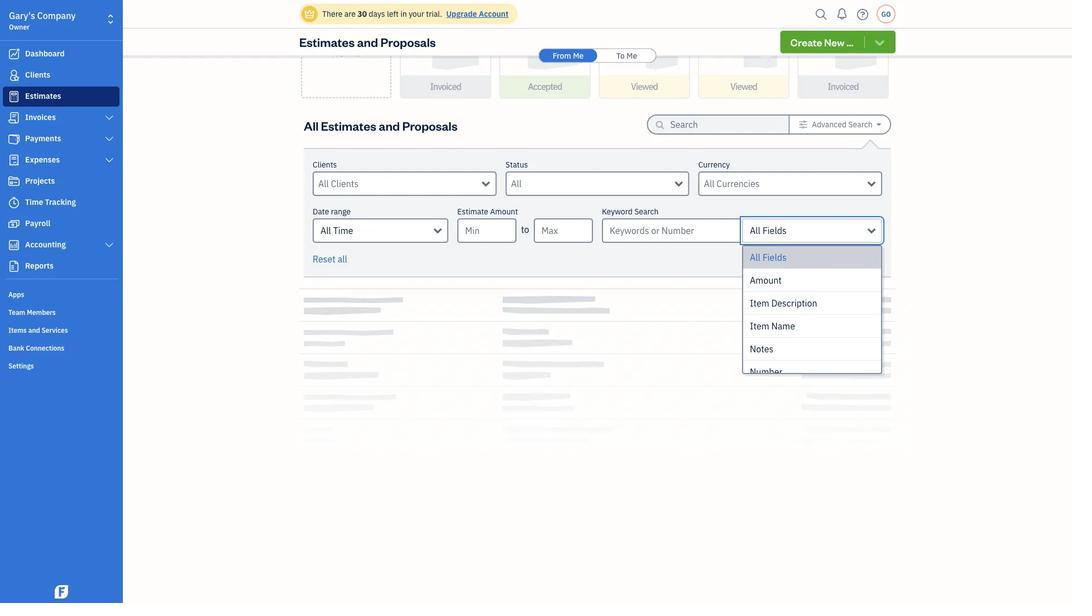 Task type: vqa. For each thing, say whether or not it's contained in the screenshot.
estimates and proposals
yes



Task type: describe. For each thing, give the bounding box(es) containing it.
1 horizontal spatial create new … button
[[780, 31, 896, 53]]

go to help image
[[854, 6, 872, 23]]

clients inside main 'element'
[[25, 70, 50, 80]]

upgrade account link
[[444, 9, 509, 19]]

main element
[[0, 0, 151, 603]]

client image
[[7, 70, 21, 81]]

apps link
[[3, 285, 120, 302]]

payroll link
[[3, 214, 120, 234]]

2 viewed from the left
[[730, 81, 757, 92]]

gary's
[[9, 10, 35, 22]]

all estimates and proposals
[[304, 118, 458, 133]]

2 invoiced from the left
[[828, 81, 859, 92]]

from
[[553, 50, 571, 61]]

cancel
[[790, 252, 822, 265]]

amount inside amount option
[[750, 274, 782, 286]]

… for create new … dropdown button to the right
[[847, 35, 854, 49]]

advanced
[[812, 119, 847, 130]]

to me
[[616, 50, 637, 61]]

time inside main 'element'
[[25, 197, 43, 207]]

are
[[344, 9, 356, 19]]

create for create new … dropdown button to the right
[[791, 35, 822, 49]]

all for list box containing all fields
[[750, 252, 761, 263]]

items
[[8, 326, 27, 335]]

description
[[771, 297, 817, 309]]

me for to me
[[627, 50, 637, 61]]

reports link
[[3, 256, 120, 276]]

notifications image
[[833, 3, 851, 25]]

number option
[[743, 361, 881, 384]]

All Currencies search field
[[704, 177, 868, 190]]

expenses
[[25, 154, 60, 165]]

fields for the keyword search field
[[763, 225, 787, 237]]

1 vertical spatial and
[[379, 118, 400, 133]]

bank
[[8, 343, 24, 352]]

money image
[[7, 218, 21, 230]]

all time button
[[313, 218, 448, 243]]

settings
[[8, 361, 34, 370]]

account
[[479, 9, 509, 19]]

apply button
[[835, 247, 882, 270]]

item for item name
[[750, 320, 769, 332]]

reports
[[25, 261, 54, 271]]

Keyword Search text field
[[602, 218, 742, 243]]

payroll
[[25, 218, 50, 228]]

apps
[[8, 290, 24, 299]]

item name
[[750, 320, 795, 332]]

estimates for estimates
[[25, 91, 61, 101]]

30
[[358, 9, 367, 19]]

keyword
[[602, 206, 633, 217]]

search for keyword search
[[634, 206, 659, 217]]

new for the left create new … dropdown button
[[332, 46, 352, 59]]

from me
[[553, 50, 584, 61]]

item name option
[[743, 315, 881, 338]]

item description
[[750, 297, 817, 309]]

team members link
[[3, 303, 120, 320]]

notes option
[[743, 338, 881, 361]]

search for advanced search
[[848, 119, 873, 130]]

payments link
[[3, 129, 120, 149]]

range
[[331, 206, 351, 217]]

expenses link
[[3, 150, 120, 170]]

dashboard link
[[3, 44, 120, 64]]

tracking
[[45, 197, 76, 207]]

estimates for estimates and proposals
[[299, 34, 355, 50]]

status
[[506, 159, 528, 170]]

to
[[521, 224, 529, 235]]

company
[[37, 10, 76, 22]]

all fields option
[[743, 246, 881, 269]]

reset all
[[313, 253, 347, 265]]

accounting
[[25, 239, 66, 250]]

members
[[27, 308, 56, 317]]

all for all time dropdown button
[[321, 225, 331, 237]]

new for create new … dropdown button to the right
[[824, 35, 845, 49]]

dashboard image
[[7, 49, 21, 60]]

Estimate Amount Minimum text field
[[457, 218, 517, 243]]

time inside dropdown button
[[333, 225, 353, 237]]

item for item description
[[750, 297, 769, 309]]

search image
[[813, 6, 830, 23]]

go
[[881, 9, 891, 18]]

currency
[[698, 159, 730, 170]]

team
[[8, 308, 25, 317]]

number
[[750, 366, 783, 378]]

and for services
[[28, 326, 40, 335]]

go button
[[877, 4, 896, 23]]

upgrade
[[446, 9, 477, 19]]

to
[[616, 50, 625, 61]]

list box containing all fields
[[743, 246, 881, 384]]

0 horizontal spatial amount
[[490, 206, 518, 217]]

report image
[[7, 261, 21, 272]]

all fields for the keyword search field
[[750, 225, 787, 237]]

connections
[[26, 343, 64, 352]]

services
[[42, 326, 68, 335]]

all
[[338, 253, 347, 265]]

your
[[409, 9, 424, 19]]

estimate
[[457, 206, 488, 217]]

advanced search
[[812, 119, 873, 130]]

me for from me
[[573, 50, 584, 61]]

1 viewed from the left
[[631, 81, 658, 92]]

amount option
[[743, 269, 881, 292]]

invoices link
[[3, 108, 120, 128]]

owner
[[9, 22, 30, 31]]

days
[[369, 9, 385, 19]]

accepted
[[528, 81, 562, 92]]



Task type: locate. For each thing, give the bounding box(es) containing it.
caretdown image
[[877, 120, 881, 129]]

crown image
[[304, 8, 316, 20]]

in
[[400, 9, 407, 19]]

and
[[357, 34, 378, 50], [379, 118, 400, 133], [28, 326, 40, 335]]

keyword search
[[602, 206, 659, 217]]

1 chevron large down image from the top
[[104, 113, 114, 122]]

items and services
[[8, 326, 68, 335]]

apply
[[845, 252, 872, 265]]

fields for list box containing all fields
[[763, 252, 787, 263]]

name
[[771, 320, 795, 332]]

2 chevron large down image from the top
[[104, 135, 114, 144]]

1 vertical spatial all fields
[[750, 252, 787, 263]]

create new … down search icon
[[791, 35, 854, 49]]

… for the left create new … dropdown button
[[354, 46, 361, 59]]

all inside all fields option
[[750, 252, 761, 263]]

item up item name
[[750, 297, 769, 309]]

freshbooks image
[[52, 585, 70, 599]]

me inside to me link
[[627, 50, 637, 61]]

chart image
[[7, 240, 21, 251]]

amount up item description
[[750, 274, 782, 286]]

projects
[[25, 176, 55, 186]]

chevron large down image for expenses
[[104, 156, 114, 165]]

clients
[[25, 70, 50, 80], [313, 159, 337, 170]]

0 vertical spatial proposals
[[381, 34, 436, 50]]

there
[[322, 9, 343, 19]]

1 vertical spatial time
[[333, 225, 353, 237]]

from me link
[[539, 49, 597, 62]]

1 vertical spatial item
[[750, 320, 769, 332]]

Keyword Search field
[[742, 218, 882, 243]]

1 horizontal spatial viewed
[[730, 81, 757, 92]]

All search field
[[511, 177, 675, 190]]

chevron large down image down 'payments' link
[[104, 156, 114, 165]]

1 vertical spatial clients
[[313, 159, 337, 170]]

create down are
[[330, 32, 362, 45]]

team members
[[8, 308, 56, 317]]

estimates inside main 'element'
[[25, 91, 61, 101]]

create down search icon
[[791, 35, 822, 49]]

3 chevron large down image from the top
[[104, 156, 114, 165]]

viewed
[[631, 81, 658, 92], [730, 81, 757, 92]]

Estimate Amount Maximum text field
[[534, 218, 593, 243]]

fields inside the keyword search field
[[763, 225, 787, 237]]

chevron large down image up expenses 'link'
[[104, 135, 114, 144]]

1 vertical spatial proposals
[[402, 118, 458, 133]]

gary's company owner
[[9, 10, 76, 31]]

item description option
[[743, 292, 881, 315]]

2 fields from the top
[[763, 252, 787, 263]]

new down notifications image
[[824, 35, 845, 49]]

time right timer icon
[[25, 197, 43, 207]]

time
[[25, 197, 43, 207], [333, 225, 353, 237]]

invoiced
[[430, 81, 461, 92], [828, 81, 859, 92]]

2 vertical spatial and
[[28, 326, 40, 335]]

All Clients search field
[[318, 177, 482, 190]]

1 horizontal spatial and
[[357, 34, 378, 50]]

1 all fields from the top
[[750, 225, 787, 237]]

expense image
[[7, 155, 21, 166]]

2 horizontal spatial and
[[379, 118, 400, 133]]

create new … button
[[301, 0, 391, 98], [780, 31, 896, 53]]

list box
[[743, 246, 881, 384]]

1 horizontal spatial invoiced
[[828, 81, 859, 92]]

chevrondown image
[[873, 36, 886, 48]]

2 me from the left
[[627, 50, 637, 61]]

settings image
[[799, 120, 808, 129]]

all fields inside the keyword search field
[[750, 225, 787, 237]]

dashboard
[[25, 48, 65, 59]]

… down notifications image
[[847, 35, 854, 49]]

settings link
[[3, 357, 120, 374]]

project image
[[7, 176, 21, 187]]

0 vertical spatial time
[[25, 197, 43, 207]]

0 horizontal spatial create
[[330, 32, 362, 45]]

1 horizontal spatial …
[[847, 35, 854, 49]]

1 horizontal spatial search
[[848, 119, 873, 130]]

item up the notes
[[750, 320, 769, 332]]

0 horizontal spatial create new … button
[[301, 0, 391, 98]]

estimate amount
[[457, 206, 518, 217]]

0 vertical spatial amount
[[490, 206, 518, 217]]

projects link
[[3, 171, 120, 192]]

0 horizontal spatial me
[[573, 50, 584, 61]]

1 horizontal spatial new
[[824, 35, 845, 49]]

0 horizontal spatial time
[[25, 197, 43, 207]]

fields inside all fields option
[[763, 252, 787, 263]]

chevron large down image for invoices
[[104, 113, 114, 122]]

bank connections link
[[3, 339, 120, 356]]

time tracking link
[[3, 193, 120, 213]]

clients up date
[[313, 159, 337, 170]]

1 horizontal spatial amount
[[750, 274, 782, 286]]

invoice image
[[7, 112, 21, 123]]

invoices
[[25, 112, 56, 122]]

viewed down to me link
[[631, 81, 658, 92]]

all fields inside option
[[750, 252, 787, 263]]

0 horizontal spatial clients
[[25, 70, 50, 80]]

estimates and proposals
[[299, 34, 436, 50]]

all inside the keyword search field
[[750, 225, 761, 237]]

0 horizontal spatial invoiced
[[430, 81, 461, 92]]

1 fields from the top
[[763, 225, 787, 237]]

…
[[847, 35, 854, 49], [354, 46, 361, 59]]

1 invoiced from the left
[[430, 81, 461, 92]]

search
[[848, 119, 873, 130], [634, 206, 659, 217]]

all
[[304, 118, 319, 133], [321, 225, 331, 237], [750, 225, 761, 237], [750, 252, 761, 263]]

1 horizontal spatial me
[[627, 50, 637, 61]]

new
[[824, 35, 845, 49], [332, 46, 352, 59]]

me right the to
[[627, 50, 637, 61]]

left
[[387, 9, 399, 19]]

search right keyword
[[634, 206, 659, 217]]

1 item from the top
[[750, 297, 769, 309]]

1 horizontal spatial clients
[[313, 159, 337, 170]]

chevron large down image up 'payments' link
[[104, 113, 114, 122]]

0 vertical spatial chevron large down image
[[104, 113, 114, 122]]

payments
[[25, 133, 61, 144]]

and inside items and services link
[[28, 326, 40, 335]]

create for the left create new … dropdown button
[[330, 32, 362, 45]]

0 horizontal spatial create new …
[[330, 32, 362, 59]]

chevron large down image inside invoices link
[[104, 113, 114, 122]]

amount up estimate amount minimum text box
[[490, 206, 518, 217]]

all for the keyword search field
[[750, 225, 761, 237]]

create
[[330, 32, 362, 45], [791, 35, 822, 49]]

all fields for list box containing all fields
[[750, 252, 787, 263]]

new down are
[[332, 46, 352, 59]]

1 vertical spatial chevron large down image
[[104, 135, 114, 144]]

0 vertical spatial item
[[750, 297, 769, 309]]

1 vertical spatial estimates
[[25, 91, 61, 101]]

time down range
[[333, 225, 353, 237]]

date range
[[313, 206, 351, 217]]

estimates
[[299, 34, 355, 50], [25, 91, 61, 101], [321, 118, 376, 133]]

me right the from at the right of the page
[[573, 50, 584, 61]]

estimate image
[[7, 91, 21, 102]]

1 me from the left
[[573, 50, 584, 61]]

trial.
[[426, 9, 442, 19]]

0 horizontal spatial viewed
[[631, 81, 658, 92]]

0 horizontal spatial new
[[332, 46, 352, 59]]

accounting link
[[3, 235, 120, 255]]

1 vertical spatial amount
[[750, 274, 782, 286]]

item inside option
[[750, 320, 769, 332]]

me inside from me link
[[573, 50, 584, 61]]

2 vertical spatial estimates
[[321, 118, 376, 133]]

advanced search button
[[790, 116, 890, 133]]

0 vertical spatial all fields
[[750, 225, 787, 237]]

2 item from the top
[[750, 320, 769, 332]]

1 horizontal spatial time
[[333, 225, 353, 237]]

payment image
[[7, 133, 21, 145]]

chevron large down image for payments
[[104, 135, 114, 144]]

time tracking
[[25, 197, 76, 207]]

clients down dashboard
[[25, 70, 50, 80]]

0 vertical spatial fields
[[763, 225, 787, 237]]

and for proposals
[[357, 34, 378, 50]]

date
[[313, 206, 329, 217]]

Search text field
[[670, 116, 771, 133]]

1 vertical spatial fields
[[763, 252, 787, 263]]

0 vertical spatial search
[[848, 119, 873, 130]]

2 vertical spatial chevron large down image
[[104, 156, 114, 165]]

fields left cancel
[[763, 252, 787, 263]]

1 vertical spatial search
[[634, 206, 659, 217]]

0 vertical spatial and
[[357, 34, 378, 50]]

fields
[[763, 225, 787, 237], [763, 252, 787, 263]]

new inside create new …
[[332, 46, 352, 59]]

0 horizontal spatial search
[[634, 206, 659, 217]]

0 horizontal spatial …
[[354, 46, 361, 59]]

item
[[750, 297, 769, 309], [750, 320, 769, 332]]

cancel button
[[780, 247, 833, 270]]

all inside all time dropdown button
[[321, 225, 331, 237]]

all fields
[[750, 225, 787, 237], [750, 252, 787, 263]]

create new … down are
[[330, 32, 362, 59]]

… down 30
[[354, 46, 361, 59]]

timer image
[[7, 197, 21, 208]]

0 vertical spatial clients
[[25, 70, 50, 80]]

0 vertical spatial estimates
[[299, 34, 355, 50]]

items and services link
[[3, 321, 120, 338]]

… inside create new …
[[354, 46, 361, 59]]

fields up cancel 'button'
[[763, 225, 787, 237]]

reset all button
[[313, 252, 347, 266]]

2 all fields from the top
[[750, 252, 787, 263]]

chevron large down image
[[104, 113, 114, 122], [104, 135, 114, 144], [104, 156, 114, 165]]

viewed up search text box
[[730, 81, 757, 92]]

chevron large down image
[[104, 241, 114, 250]]

1 horizontal spatial create
[[791, 35, 822, 49]]

me
[[573, 50, 584, 61], [627, 50, 637, 61]]

all time
[[321, 225, 353, 237]]

reset
[[313, 253, 336, 265]]

search inside dropdown button
[[848, 119, 873, 130]]

1 horizontal spatial create new …
[[791, 35, 854, 49]]

bank connections
[[8, 343, 64, 352]]

to me link
[[598, 49, 656, 62]]

item inside option
[[750, 297, 769, 309]]

0 horizontal spatial and
[[28, 326, 40, 335]]

there are 30 days left in your trial. upgrade account
[[322, 9, 509, 19]]

search left caretdown icon
[[848, 119, 873, 130]]

estimates link
[[3, 87, 120, 107]]

all fields up cancel 'button'
[[750, 225, 787, 237]]

notes
[[750, 343, 774, 355]]

clients link
[[3, 65, 120, 85]]

all fields left cancel
[[750, 252, 787, 263]]



